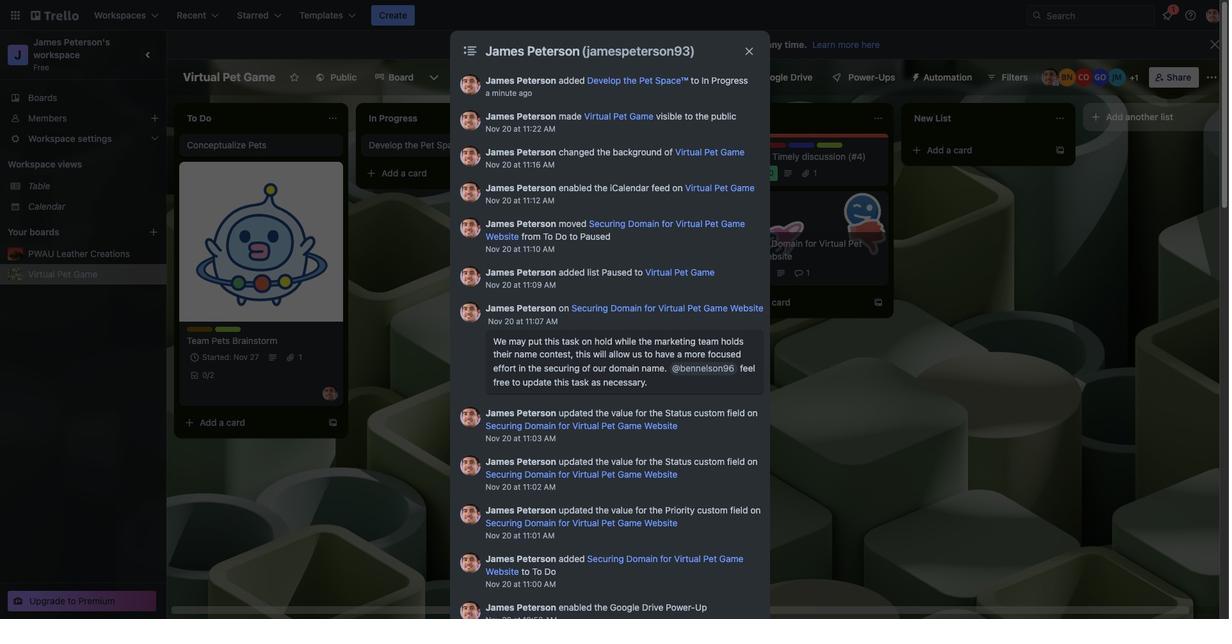 Task type: describe. For each thing, give the bounding box(es) containing it.
nov 30
[[748, 168, 774, 178]]

this board is set to public. you can change its visibility at any time. learn more here
[[513, 39, 880, 50]]

nov inside james peterson made virtual pet game visible to the public nov 20 at 11:22 am
[[486, 124, 500, 134]]

11:02
[[523, 483, 542, 492]]

you
[[632, 39, 648, 50]]

virtual inside text field
[[183, 70, 220, 84]]

11:16
[[523, 160, 541, 170]]

updated for james peterson updated the value for the status custom field on securing domain for virtual pet game website nov 20 at 11:03 am
[[559, 408, 593, 419]]

add board image
[[149, 227, 159, 237]]

switch to… image
[[9, 9, 22, 22]]

virtual inside james peterson on securing domain for virtual pet game website nov 20 at 11:07 am
[[658, 303, 685, 314]]

at inside james peterson changed the background of virtual pet game nov 20 at 11:16 am
[[514, 160, 521, 170]]

j
[[14, 47, 22, 62]]

any
[[766, 39, 782, 50]]

your
[[8, 227, 27, 237]]

james peterson (jamespeterson93) image for added list paused to
[[460, 266, 480, 287]]

james for james peterson made virtual pet game visible to the public nov 20 at 11:22 am
[[486, 111, 514, 122]]

a inside we may put this task on hold while the marketing team holds their name contest, this will allow us to have a more focused effort in the securing of our domain name.
[[677, 349, 682, 360]]

virtual inside james peterson changed the background of virtual pet game nov 20 at 11:16 am
[[675, 147, 702, 157]]

1 vertical spatial this
[[576, 349, 591, 360]]

james for james peterson enabled the icalendar feed on virtual pet game nov 20 at 11:12 am
[[486, 182, 514, 193]]

20 inside james peterson changed the background of virtual pet game nov 20 at 11:16 am
[[502, 160, 511, 170]]

peterson for james peterson made virtual pet game visible to the public nov 20 at 11:22 am
[[517, 111, 556, 122]]

color: bold lime, title: "team task" element
[[215, 327, 254, 337]]

put
[[528, 336, 542, 347]]

nov 20 at 11:01 am link
[[486, 531, 555, 541]]

domain
[[609, 363, 639, 374]]

peterson for james peterson added develop the pet space™️ to in progress a minute ago
[[517, 75, 556, 86]]

peterson's
[[64, 36, 110, 47]]

while
[[615, 336, 636, 347]]

pets for team
[[212, 335, 230, 346]]

updated for james peterson updated the value for the status custom field on securing domain for virtual pet game website nov 20 at 11:02 am
[[559, 456, 593, 467]]

table link
[[28, 180, 159, 193]]

website inside james peterson updated the value for the status custom field on securing domain for virtual pet game website nov 20 at 11:02 am
[[644, 469, 678, 480]]

upgrade
[[29, 596, 65, 607]]

james for james peterson (jamespeterson93)
[[486, 44, 524, 58]]

virtual pet game inside text field
[[183, 70, 275, 84]]

star or unstar board image
[[290, 72, 300, 83]]

of inside james peterson changed the background of virtual pet game nov 20 at 11:16 am
[[664, 147, 673, 157]]

game inside james peterson updated the value for the status custom field on securing domain for virtual pet game website nov 20 at 11:02 am
[[618, 469, 642, 480]]

domain inside james peterson on securing domain for virtual pet game website nov 20 at 11:07 am
[[611, 303, 642, 314]]

pet inside text field
[[223, 70, 241, 84]]

website inside james peterson on securing domain for virtual pet game website nov 20 at 11:07 am
[[730, 303, 764, 314]]

create
[[379, 10, 407, 20]]

game inside text field
[[244, 70, 275, 84]]

nov left 11:00
[[486, 580, 500, 590]]

nov inside james peterson updated the value for the priority custom field on securing domain for virtual pet game website nov 20 at 11:01 am
[[486, 531, 500, 541]]

virtual pet game link for changed the background of
[[675, 147, 745, 157]]

nov 20 at 11:10 am
[[486, 245, 555, 254]]

11:12
[[523, 196, 540, 205]]

pet inside james peterson added develop the pet space™️ to in progress a minute ago
[[639, 75, 653, 86]]

more inside we may put this task on hold while the marketing team holds their name contest, this will allow us to have a more focused effort in the securing of our domain name.
[[684, 349, 705, 360]]

peterson for james peterson on securing domain for virtual pet game website nov 20 at 11:07 am
[[517, 303, 556, 314]]

will
[[593, 349, 606, 360]]

0 horizontal spatial develop
[[369, 140, 402, 150]]

at left 11:10
[[514, 245, 521, 254]]

space™️ inside james peterson added develop the pet space™️ to in progress a minute ago
[[655, 75, 688, 86]]

peterson for james peterson updated the value for the status custom field on securing domain for virtual pet game website nov 20 at 11:03 am
[[517, 408, 556, 419]]

to to do
[[519, 567, 556, 577]]

pet inside the james peterson added list paused to virtual pet game nov 20 at 11:09 am
[[674, 267, 688, 278]]

website inside "james peterson updated the value for the status custom field on securing domain for virtual pet game website nov 20 at 11:03 am"
[[644, 421, 678, 431]]

brainstorm
[[232, 335, 277, 346]]

james peterson added list paused to virtual pet game nov 20 at 11:09 am
[[486, 267, 715, 290]]

nov inside james peterson changed the background of virtual pet game nov 20 at 11:16 am
[[486, 160, 500, 170]]

to right "set"
[[588, 39, 597, 50]]

sm image for automation
[[906, 67, 923, 85]]

create button
[[371, 5, 415, 26]]

value for james peterson updated the value for the status custom field on securing domain for virtual pet game website nov 20 at 11:03 am
[[611, 408, 633, 419]]

discussion
[[802, 151, 846, 162]]

20 inside james peterson on securing domain for virtual pet game website nov 20 at 11:07 am
[[505, 317, 514, 326]]

icalendar
[[610, 182, 649, 193]]

2
[[209, 371, 214, 380]]

visible
[[656, 111, 682, 122]]

filters
[[1002, 72, 1028, 83]]

Nov 30 checkbox
[[732, 166, 778, 181]]

change
[[668, 39, 701, 50]]

to for from
[[543, 231, 553, 242]]

0 vertical spatial this
[[544, 336, 560, 347]]

nov inside "james peterson updated the value for the status custom field on securing domain for virtual pet game website nov 20 at 11:03 am"
[[486, 434, 500, 444]]

11:01
[[523, 531, 541, 541]]

peterson for james peterson added list paused to virtual pet game nov 20 at 11:09 am
[[517, 267, 556, 278]]

time.
[[785, 39, 807, 50]]

added for added list paused to
[[559, 267, 585, 278]]

1 vertical spatial power-
[[666, 602, 695, 613]]

priority
[[665, 505, 695, 516]]

started:
[[202, 353, 231, 362]]

can
[[650, 39, 666, 50]]

am inside james peterson updated the value for the status custom field on securing domain for virtual pet game website nov 20 at 11:02 am
[[544, 483, 556, 492]]

nov inside 'option'
[[748, 168, 762, 178]]

virtual inside the james peterson added list paused to virtual pet game nov 20 at 11:09 am
[[645, 267, 672, 278]]

1 vertical spatial drive
[[642, 602, 663, 613]]

virtual inside "james peterson updated the value for the status custom field on securing domain for virtual pet game website nov 20 at 11:03 am"
[[572, 421, 599, 431]]

customize views image
[[428, 71, 441, 84]]

learn
[[812, 39, 836, 50]]

made
[[559, 111, 582, 122]]

nov left 11:10
[[486, 245, 500, 254]]

am inside james peterson enabled the icalendar feed on virtual pet game nov 20 at 11:12 am
[[543, 196, 554, 205]]

peterson for james peterson moved
[[517, 218, 556, 229]]

securing
[[544, 363, 580, 374]]

0 / 2
[[202, 371, 214, 380]]

team for team task
[[215, 327, 235, 337]]

free
[[493, 377, 510, 388]]

pet inside james peterson changed the background of virtual pet game nov 20 at 11:16 am
[[704, 147, 718, 157]]

visibility
[[716, 39, 753, 50]]

to for to
[[532, 567, 542, 577]]

james for james peterson on securing domain for virtual pet game website nov 20 at 11:07 am
[[486, 303, 514, 314]]

(#4)
[[848, 151, 866, 162]]

james for james peterson enabled the google drive power-up
[[486, 602, 514, 613]]

the inside james peterson made virtual pet game visible to the public nov 20 at 11:22 am
[[695, 111, 709, 122]]

this inside the feel free to update this task as necessary.
[[554, 377, 569, 388]]

list inside the james peterson added list paused to virtual pet game nov 20 at 11:09 am
[[587, 267, 599, 278]]

on inside james peterson updated the value for the status custom field on securing domain for virtual pet game website nov 20 at 11:02 am
[[747, 456, 758, 467]]

the inside james peterson added develop the pet space™️ to in progress a minute ago
[[623, 75, 637, 86]]

blocker - timely discussion (#4) link
[[732, 150, 881, 163]]

its
[[703, 39, 714, 50]]

team
[[698, 336, 719, 347]]

am inside the james peterson added list paused to virtual pet game nov 20 at 11:09 am
[[544, 280, 556, 290]]

field for james peterson updated the value for the priority custom field on securing domain for virtual pet game website nov 20 at 11:01 am
[[730, 505, 748, 516]]

20 inside james peterson made virtual pet game visible to the public nov 20 at 11:22 am
[[502, 124, 511, 134]]

20 inside james peterson updated the value for the status custom field on securing domain for virtual pet game website nov 20 at 11:02 am
[[502, 483, 511, 492]]

pet inside james peterson updated the value for the status custom field on securing domain for virtual pet game website nov 20 at 11:02 am
[[602, 469, 615, 480]]

paused for list
[[602, 267, 632, 278]]

from
[[521, 231, 541, 242]]

peterson for james peterson (jamespeterson93)
[[527, 44, 580, 58]]

peterson for james peterson changed the background of virtual pet game nov 20 at 11:16 am
[[517, 147, 556, 157]]

james for james peterson updated the value for the priority custom field on securing domain for virtual pet game website nov 20 at 11:01 am
[[486, 505, 514, 516]]

a inside james peterson added develop the pet space™️ to in progress a minute ago
[[486, 88, 490, 98]]

enabled for google
[[559, 602, 592, 613]]

20 inside the james peterson added list paused to virtual pet game nov 20 at 11:09 am
[[502, 280, 511, 290]]

james for james peterson changed the background of virtual pet game nov 20 at 11:16 am
[[486, 147, 514, 157]]

20 inside "james peterson updated the value for the status custom field on securing domain for virtual pet game website nov 20 at 11:03 am"
[[502, 434, 511, 444]]

james for james peterson updated the value for the status custom field on securing domain for virtual pet game website nov 20 at 11:02 am
[[486, 456, 514, 467]]

team task
[[215, 327, 254, 337]]

name.
[[642, 363, 667, 374]]

am right 11:00
[[544, 580, 556, 590]]

james peterson added
[[486, 554, 587, 565]]

0 horizontal spatial develop the pet space™️ link
[[369, 139, 517, 152]]

contest,
[[540, 349, 573, 360]]

nov inside james peterson on securing domain for virtual pet game website nov 20 at 11:07 am
[[488, 317, 502, 326]]

paused for to
[[580, 231, 611, 242]]

this
[[513, 39, 532, 50]]

of inside we may put this task on hold while the marketing team holds their name contest, this will allow us to have a more focused effort in the securing of our domain name.
[[582, 363, 590, 374]]

at inside "james peterson updated the value for the status custom field on securing domain for virtual pet game website nov 20 at 11:03 am"
[[514, 434, 521, 444]]

/
[[207, 371, 209, 380]]

game inside james peterson made virtual pet game visible to the public nov 20 at 11:22 am
[[629, 111, 654, 122]]

may
[[509, 336, 526, 347]]

automation button
[[906, 67, 980, 88]]

google drive button
[[736, 67, 820, 88]]

here
[[861, 39, 880, 50]]

game inside james peterson enabled the icalendar feed on virtual pet game nov 20 at 11:12 am
[[730, 182, 755, 193]]

nov inside james peterson updated the value for the status custom field on securing domain for virtual pet game website nov 20 at 11:02 am
[[486, 483, 500, 492]]

peterson for james peterson added
[[517, 554, 556, 565]]

virtual inside james peterson enabled the icalendar feed on virtual pet game nov 20 at 11:12 am
[[685, 182, 712, 193]]

nov 20 at 11:03 am link
[[486, 434, 556, 444]]

securing domain for virtual pet game website link for nov 20 at 11:10 am
[[486, 218, 745, 242]]

our
[[593, 363, 606, 374]]

free
[[33, 63, 49, 72]]

nov inside james peterson enabled the icalendar feed on virtual pet game nov 20 at 11:12 am
[[486, 196, 500, 205]]

james for james peterson added develop the pet space™️ to in progress a minute ago
[[486, 75, 514, 86]]

11:00
[[523, 580, 542, 590]]

pwau leather creations link
[[28, 248, 159, 261]]

conceptualize pets
[[187, 140, 267, 150]]

updated for james peterson updated the value for the priority custom field on securing domain for virtual pet game website nov 20 at 11:01 am
[[559, 505, 593, 516]]

a minute ago link
[[486, 88, 532, 98]]

domain inside "james peterson updated the value for the status custom field on securing domain for virtual pet game website nov 20 at 11:03 am"
[[525, 421, 556, 431]]

to right upgrade
[[68, 596, 76, 607]]

power-ups
[[848, 72, 895, 83]]

james for james peterson's workspace free
[[33, 36, 61, 47]]

on inside james peterson on securing domain for virtual pet game website nov 20 at 11:07 am
[[559, 303, 569, 314]]

custom for james peterson updated the value for the priority custom field on securing domain for virtual pet game website nov 20 at 11:01 am
[[697, 505, 728, 516]]

timely
[[772, 151, 800, 162]]

on inside james peterson enabled the icalendar feed on virtual pet game nov 20 at 11:12 am
[[672, 182, 683, 193]]

Board name text field
[[177, 67, 282, 88]]

pet inside james peterson enabled the icalendar feed on virtual pet game nov 20 at 11:12 am
[[714, 182, 728, 193]]

to inside we may put this task on hold while the marketing team holds their name contest, this will allow us to have a more focused effort in the securing of our domain name.
[[644, 349, 653, 360]]

develop inside james peterson added develop the pet space™️ to in progress a minute ago
[[587, 75, 621, 86]]

in
[[519, 363, 526, 374]]

0 horizontal spatial space™️
[[437, 140, 470, 150]]

pet inside james peterson updated the value for the priority custom field on securing domain for virtual pet game website nov 20 at 11:01 am
[[602, 518, 615, 529]]

marketing
[[654, 336, 696, 347]]

james for james peterson updated the value for the status custom field on securing domain for virtual pet game website nov 20 at 11:03 am
[[486, 408, 514, 419]]

blocker fyi
[[760, 143, 800, 152]]

allow
[[609, 349, 630, 360]]

at inside james peterson updated the value for the priority custom field on securing domain for virtual pet game website nov 20 at 11:01 am
[[514, 531, 521, 541]]

1 horizontal spatial develop the pet space™️ link
[[587, 75, 688, 86]]

share
[[1167, 72, 1191, 83]]

at inside james peterson enabled the icalendar feed on virtual pet game nov 20 at 11:12 am
[[514, 196, 521, 205]]

to inside james peterson added develop the pet space™️ to in progress a minute ago
[[691, 75, 699, 86]]

peterson for james peterson updated the value for the priority custom field on securing domain for virtual pet game website nov 20 at 11:01 am
[[517, 505, 556, 516]]

have
[[655, 349, 675, 360]]

11:03
[[523, 434, 542, 444]]

nov inside the james peterson added list paused to virtual pet game nov 20 at 11:09 am
[[486, 280, 500, 290]]

leather
[[57, 248, 88, 259]]

blocker for blocker - timely discussion (#4)
[[732, 151, 763, 162]]

task inside we may put this task on hold while the marketing team holds their name contest, this will allow us to have a more focused effort in the securing of our domain name.
[[562, 336, 579, 347]]

field for james peterson updated the value for the status custom field on securing domain for virtual pet game website nov 20 at 11:03 am
[[727, 408, 745, 419]]

learn more here link
[[807, 39, 880, 50]]

workspace views
[[8, 159, 82, 170]]

team for team pets brainstorm
[[187, 335, 209, 346]]

27
[[250, 353, 259, 362]]

to inside james peterson made virtual pet game visible to the public nov 20 at 11:22 am
[[685, 111, 693, 122]]

at inside james peterson on securing domain for virtual pet game website nov 20 at 11:07 am
[[516, 317, 523, 326]]

virtual pet game link for made
[[584, 111, 654, 122]]

do for added
[[544, 567, 556, 577]]

primary element
[[0, 0, 1229, 31]]

to inside the james peterson added list paused to virtual pet game nov 20 at 11:09 am
[[635, 267, 643, 278]]

progress
[[711, 75, 748, 86]]

(jamespeterson93)
[[582, 44, 695, 58]]

the inside james peterson changed the background of virtual pet game nov 20 at 11:16 am
[[597, 147, 610, 157]]

nov 20 at 11:00 am
[[486, 580, 556, 590]]

power- inside button
[[848, 72, 878, 83]]

securing inside james peterson on securing domain for virtual pet game website nov 20 at 11:07 am
[[572, 303, 608, 314]]

domain inside james peterson updated the value for the priority custom field on securing domain for virtual pet game website nov 20 at 11:01 am
[[525, 518, 556, 529]]

workspace
[[33, 49, 80, 60]]

to inside the feel free to update this task as necessary.
[[512, 377, 520, 388]]

color: bold lime, title: none image
[[817, 143, 842, 148]]

color: yellow, title: none image
[[187, 327, 213, 332]]

effort
[[493, 363, 516, 374]]

at inside the james peterson added list paused to virtual pet game nov 20 at 11:09 am
[[514, 280, 521, 290]]

james peterson changed the background of virtual pet game nov 20 at 11:16 am
[[486, 147, 745, 170]]

public.
[[599, 39, 629, 50]]

list inside button
[[1161, 111, 1173, 122]]

11:09
[[523, 280, 542, 290]]



Task type: locate. For each thing, give the bounding box(es) containing it.
0 horizontal spatial google
[[610, 602, 640, 613]]

0 vertical spatial power-
[[848, 72, 878, 83]]

task left 'as'
[[572, 377, 589, 388]]

drive left up
[[642, 602, 663, 613]]

nov 20 at 11:10 am link
[[486, 245, 555, 254]]

1 horizontal spatial sm image
[[906, 67, 923, 85]]

0 vertical spatial develop the pet space™️ link
[[587, 75, 688, 86]]

0 vertical spatial sm image
[[495, 39, 513, 52]]

on inside we may put this task on hold while the marketing team holds their name contest, this will allow us to have a more focused effort in the securing of our domain name.
[[582, 336, 592, 347]]

us
[[632, 349, 642, 360]]

1 horizontal spatial more
[[838, 39, 859, 50]]

at left 11:07
[[516, 317, 523, 326]]

list down from to do to paused
[[587, 267, 599, 278]]

of left our
[[582, 363, 590, 374]]

board
[[389, 72, 414, 83]]

focused
[[708, 349, 741, 360]]

team left task
[[215, 327, 235, 337]]

0 horizontal spatial power-
[[666, 602, 695, 613]]

drive
[[790, 72, 813, 83], [642, 602, 663, 613]]

0 horizontal spatial team
[[187, 335, 209, 346]]

views
[[58, 159, 82, 170]]

to up james peterson on securing domain for virtual pet game website nov 20 at 11:07 am
[[635, 267, 643, 278]]

james for james peterson added
[[486, 554, 514, 565]]

color: green, title: "goal" element
[[732, 143, 758, 152]]

am
[[544, 124, 556, 134], [543, 160, 555, 170], [543, 196, 554, 205], [543, 245, 555, 254], [544, 280, 556, 290], [546, 317, 558, 326], [544, 434, 556, 444], [544, 483, 556, 492], [543, 531, 555, 541], [544, 580, 556, 590]]

1 vertical spatial value
[[611, 456, 633, 467]]

nov left the 11:02
[[486, 483, 500, 492]]

to down james peterson added
[[532, 567, 542, 577]]

1 horizontal spatial pets
[[248, 140, 267, 150]]

james peterson on securing domain for virtual pet game website nov 20 at 11:07 am
[[486, 303, 764, 326]]

pets for conceptualize
[[248, 140, 267, 150]]

0 horizontal spatial more
[[684, 349, 705, 360]]

do down james peterson added
[[544, 567, 556, 577]]

1 vertical spatial space™️
[[437, 140, 470, 150]]

0 vertical spatial develop
[[587, 75, 621, 86]]

20 left 11:09
[[502, 280, 511, 290]]

james peterson (jamespeterson93) image for on
[[460, 302, 480, 323]]

pet inside james peterson on securing domain for virtual pet game website nov 20 at 11:07 am
[[687, 303, 701, 314]]

0 vertical spatial paused
[[580, 231, 611, 242]]

background
[[613, 147, 662, 157]]

james inside james peterson's workspace free
[[33, 36, 61, 47]]

1 vertical spatial custom
[[694, 456, 725, 467]]

peterson inside "james peterson updated the value for the status custom field on securing domain for virtual pet game website nov 20 at 11:03 am"
[[517, 408, 556, 419]]

1 vertical spatial pets
[[212, 335, 230, 346]]

1 vertical spatial enabled
[[559, 602, 592, 613]]

james inside james peterson updated the value for the status custom field on securing domain for virtual pet game website nov 20 at 11:02 am
[[486, 456, 514, 467]]

james inside james peterson added develop the pet space™️ to in progress a minute ago
[[486, 75, 514, 86]]

2 vertical spatial custom
[[697, 505, 728, 516]]

nov 20 at 11:07 am link
[[488, 317, 558, 326]]

am right 11:09
[[544, 280, 556, 290]]

board
[[534, 39, 560, 50]]

the inside develop the pet space™️ link
[[405, 140, 418, 150]]

0 vertical spatial task
[[562, 336, 579, 347]]

am right 11:12
[[543, 196, 554, 205]]

game inside the james peterson added list paused to virtual pet game nov 20 at 11:09 am
[[691, 267, 715, 278]]

0 vertical spatial drive
[[790, 72, 813, 83]]

add a card
[[563, 145, 609, 156], [927, 145, 972, 156], [382, 168, 427, 179], [745, 297, 791, 308], [200, 417, 245, 428]]

1 vertical spatial status
[[665, 456, 692, 467]]

3 value from the top
[[611, 505, 633, 516]]

am right 11:01
[[543, 531, 555, 541]]

color: blue, title: "fyi" element
[[789, 143, 814, 152]]

for
[[662, 218, 673, 229], [805, 238, 817, 249], [644, 303, 656, 314], [635, 408, 647, 419], [558, 421, 570, 431], [635, 456, 647, 467], [558, 469, 570, 480], [635, 505, 647, 516], [558, 518, 570, 529], [660, 554, 672, 565]]

1 vertical spatial virtual pet game
[[28, 269, 98, 280]]

team pets brainstorm link
[[187, 335, 335, 348]]

0 vertical spatial added
[[559, 75, 585, 86]]

3 added from the top
[[559, 554, 585, 565]]

fyi
[[789, 143, 800, 152]]

0 vertical spatial list
[[1161, 111, 1173, 122]]

am inside james peterson updated the value for the priority custom field on securing domain for virtual pet game website nov 20 at 11:01 am
[[543, 531, 555, 541]]

ben nelson (bennelson96) image
[[1058, 68, 1076, 86]]

drive inside google drive button
[[790, 72, 813, 83]]

custom inside james peterson updated the value for the priority custom field on securing domain for virtual pet game website nov 20 at 11:01 am
[[697, 505, 728, 516]]

value inside "james peterson updated the value for the status custom field on securing domain for virtual pet game website nov 20 at 11:03 am"
[[611, 408, 633, 419]]

Search field
[[1042, 6, 1154, 25]]

james peterson (jamespeterson93)
[[486, 44, 695, 58]]

2 vertical spatial this
[[554, 377, 569, 388]]

1 horizontal spatial to
[[543, 231, 553, 242]]

1 horizontal spatial team
[[215, 327, 235, 337]]

am inside "james peterson updated the value for the status custom field on securing domain for virtual pet game website nov 20 at 11:03 am"
[[544, 434, 556, 444]]

status up priority
[[665, 456, 692, 467]]

0 vertical spatial updated
[[559, 408, 593, 419]]

pet inside james peterson made virtual pet game visible to the public nov 20 at 11:22 am
[[613, 111, 627, 122]]

0 vertical spatial do
[[555, 231, 567, 242]]

1 vertical spatial more
[[684, 349, 705, 360]]

0 vertical spatial to
[[543, 231, 553, 242]]

set
[[572, 39, 586, 50]]

of
[[664, 147, 673, 157], [582, 363, 590, 374]]

1 added from the top
[[559, 75, 585, 86]]

blocker - timely discussion (#4)
[[732, 151, 866, 162]]

conceptualize
[[187, 140, 246, 150]]

open information menu image
[[1184, 9, 1197, 22]]

am right the 11:16
[[543, 160, 555, 170]]

at left 11:03
[[514, 434, 521, 444]]

conceptualize pets link
[[187, 139, 335, 152]]

2 vertical spatial field
[[730, 505, 748, 516]]

1 vertical spatial paused
[[602, 267, 632, 278]]

update
[[523, 377, 552, 388]]

task up contest,
[[562, 336, 579, 347]]

20 left the 11:16
[[502, 160, 511, 170]]

sm image right ups
[[906, 67, 923, 85]]

james peterson updated the value for the status custom field on securing domain for virtual pet game website nov 20 at 11:02 am
[[486, 456, 758, 492]]

2 value from the top
[[611, 456, 633, 467]]

this up contest,
[[544, 336, 560, 347]]

0 horizontal spatial drive
[[642, 602, 663, 613]]

+ 1
[[1130, 73, 1138, 83]]

at left 11:12
[[514, 196, 521, 205]]

added for added
[[559, 75, 585, 86]]

sm image inside the automation button
[[906, 67, 923, 85]]

peterson inside james peterson added develop the pet space™️ to in progress a minute ago
[[517, 75, 556, 86]]

2 enabled from the top
[[559, 602, 592, 613]]

to
[[588, 39, 597, 50], [691, 75, 699, 86], [685, 111, 693, 122], [569, 231, 578, 242], [635, 267, 643, 278], [644, 349, 653, 360], [512, 377, 520, 388], [521, 567, 530, 577], [68, 596, 76, 607]]

nov left 11:09
[[486, 280, 500, 290]]

team down "color: yellow, title: none" image
[[187, 335, 209, 346]]

to right free
[[512, 377, 520, 388]]

1 vertical spatial develop
[[369, 140, 402, 150]]

peterson inside james peterson made virtual pet game visible to the public nov 20 at 11:22 am
[[517, 111, 556, 122]]

changed
[[559, 147, 595, 157]]

added up james peterson enabled the google drive power-up
[[559, 554, 585, 565]]

the
[[623, 75, 637, 86], [695, 111, 709, 122], [405, 140, 418, 150], [597, 147, 610, 157], [594, 182, 608, 193], [639, 336, 652, 347], [528, 363, 542, 374], [595, 408, 609, 419], [649, 408, 663, 419], [595, 456, 609, 467], [649, 456, 663, 467], [595, 505, 609, 516], [649, 505, 663, 516], [594, 602, 608, 613]]

james inside "james peterson updated the value for the status custom field on securing domain for virtual pet game website nov 20 at 11:03 am"
[[486, 408, 514, 419]]

nov left 11:01
[[486, 531, 500, 541]]

james inside the james peterson added list paused to virtual pet game nov 20 at 11:09 am
[[486, 267, 514, 278]]

to left in
[[691, 75, 699, 86]]

at left 11:22
[[514, 124, 521, 134]]

on
[[672, 182, 683, 193], [559, 303, 569, 314], [582, 336, 592, 347], [747, 408, 758, 419], [747, 456, 758, 467], [750, 505, 761, 516]]

ago
[[519, 88, 532, 98]]

at left the 11:16
[[514, 160, 521, 170]]

on inside james peterson updated the value for the priority custom field on securing domain for virtual pet game website nov 20 at 11:01 am
[[750, 505, 761, 516]]

0 horizontal spatial list
[[587, 267, 599, 278]]

added down james peterson (jamespeterson93)
[[559, 75, 585, 86]]

add inside button
[[1106, 111, 1123, 122]]

calendar link
[[28, 200, 159, 213]]

more left here
[[838, 39, 859, 50]]

0 vertical spatial of
[[664, 147, 673, 157]]

game inside "james peterson updated the value for the status custom field on securing domain for virtual pet game website nov 20 at 11:03 am"
[[618, 421, 642, 431]]

at left any
[[755, 39, 764, 50]]

james peterson (jamespeterson93) image
[[1206, 8, 1221, 23], [1041, 68, 1059, 86], [460, 146, 480, 166], [460, 266, 480, 287], [460, 302, 480, 323], [460, 456, 480, 476], [460, 602, 480, 620]]

am inside james peterson changed the background of virtual pet game nov 20 at 11:16 am
[[543, 160, 555, 170]]

custom for james peterson updated the value for the status custom field on securing domain for virtual pet game website nov 20 at 11:02 am
[[694, 456, 725, 467]]

list right another
[[1161, 111, 1173, 122]]

1 horizontal spatial google
[[758, 72, 788, 83]]

nov left the 11:16
[[486, 160, 500, 170]]

0 horizontal spatial sm image
[[495, 39, 513, 52]]

virtual pet game link for enabled the icalendar feed on
[[685, 182, 755, 193]]

value for james peterson updated the value for the status custom field on securing domain for virtual pet game website nov 20 at 11:02 am
[[611, 456, 633, 467]]

blocker inside "link"
[[732, 151, 763, 162]]

up
[[695, 602, 707, 613]]

0 vertical spatial google
[[758, 72, 788, 83]]

custom right priority
[[697, 505, 728, 516]]

value down necessary.
[[611, 408, 633, 419]]

1 horizontal spatial virtual pet game
[[183, 70, 275, 84]]

virtual inside james peterson updated the value for the priority custom field on securing domain for virtual pet game website nov 20 at 11:01 am
[[572, 518, 599, 529]]

pets right the conceptualize
[[248, 140, 267, 150]]

the inside james peterson enabled the icalendar feed on virtual pet game nov 20 at 11:12 am
[[594, 182, 608, 193]]

1 updated from the top
[[559, 408, 593, 419]]

for inside james peterson on securing domain for virtual pet game website nov 20 at 11:07 am
[[644, 303, 656, 314]]

updated inside james peterson updated the value for the status custom field on securing domain for virtual pet game website nov 20 at 11:02 am
[[559, 456, 593, 467]]

this down securing
[[554, 377, 569, 388]]

2 added from the top
[[559, 267, 585, 278]]

20 left 11:01
[[502, 531, 511, 541]]

20 left the 11:02
[[502, 483, 511, 492]]

color: red, title: "blocker" element
[[760, 143, 788, 152]]

to right visible
[[685, 111, 693, 122]]

paused up james peterson on securing domain for virtual pet game website nov 20 at 11:07 am
[[602, 267, 632, 278]]

0
[[202, 371, 207, 380]]

updated inside "james peterson updated the value for the status custom field on securing domain for virtual pet game website nov 20 at 11:03 am"
[[559, 408, 593, 419]]

updated down james peterson updated the value for the status custom field on securing domain for virtual pet game website nov 20 at 11:02 am
[[559, 505, 593, 516]]

1 horizontal spatial space™️
[[655, 75, 688, 86]]

website inside james peterson updated the value for the priority custom field on securing domain for virtual pet game website nov 20 at 11:01 am
[[644, 518, 678, 529]]

at inside james peterson made virtual pet game visible to the public nov 20 at 11:22 am
[[514, 124, 521, 134]]

at left 11:09
[[514, 280, 521, 290]]

2 vertical spatial added
[[559, 554, 585, 565]]

workspace
[[8, 159, 55, 170]]

do down moved at the top left of the page
[[555, 231, 567, 242]]

securing domain for virtual pet game website link for nov 20 at 11:02 am
[[486, 469, 678, 480]]

pets up started:
[[212, 335, 230, 346]]

table
[[28, 181, 50, 191]]

securing inside james peterson updated the value for the status custom field on securing domain for virtual pet game website nov 20 at 11:02 am
[[486, 469, 522, 480]]

securing domain for virtual pet game website link for nov 20 at 11:03 am
[[486, 421, 678, 431]]

0 horizontal spatial of
[[582, 363, 590, 374]]

paused down moved at the top left of the page
[[580, 231, 611, 242]]

custom down the @bennelson96
[[694, 408, 725, 419]]

google
[[758, 72, 788, 83], [610, 602, 640, 613]]

20 inside james peterson updated the value for the priority custom field on securing domain for virtual pet game website nov 20 at 11:01 am
[[502, 531, 511, 541]]

1 vertical spatial of
[[582, 363, 590, 374]]

value inside james peterson updated the value for the status custom field on securing domain for virtual pet game website nov 20 at 11:02 am
[[611, 456, 633, 467]]

pet
[[223, 70, 241, 84], [639, 75, 653, 86], [613, 111, 627, 122], [421, 140, 434, 150], [704, 147, 718, 157], [714, 182, 728, 193], [705, 218, 719, 229], [848, 238, 862, 249], [674, 267, 688, 278], [57, 269, 71, 280], [687, 303, 701, 314], [602, 421, 615, 431], [602, 469, 615, 480], [602, 518, 615, 529], [703, 554, 717, 565]]

drive down time.
[[790, 72, 813, 83]]

status inside james peterson updated the value for the status custom field on securing domain for virtual pet game website nov 20 at 11:02 am
[[665, 456, 692, 467]]

boards
[[28, 92, 57, 103]]

peterson for james peterson enabled the google drive power-up
[[517, 602, 556, 613]]

field for james peterson updated the value for the status custom field on securing domain for virtual pet game website nov 20 at 11:02 am
[[727, 456, 745, 467]]

custom inside james peterson updated the value for the status custom field on securing domain for virtual pet game website nov 20 at 11:02 am
[[694, 456, 725, 467]]

upgrade to premium link
[[8, 591, 156, 612]]

updated down 'as'
[[559, 408, 593, 419]]

value inside james peterson updated the value for the priority custom field on securing domain for virtual pet game website nov 20 at 11:01 am
[[611, 505, 633, 516]]

0 horizontal spatial virtual pet game
[[28, 269, 98, 280]]

0 vertical spatial enabled
[[559, 182, 592, 193]]

share button
[[1149, 67, 1199, 88]]

develop
[[587, 75, 621, 86], [369, 140, 402, 150]]

hold
[[594, 336, 612, 347]]

field inside james peterson updated the value for the priority custom field on securing domain for virtual pet game website nov 20 at 11:01 am
[[730, 505, 748, 516]]

nov up we
[[488, 317, 502, 326]]

1 horizontal spatial of
[[664, 147, 673, 157]]

enabled for icalendar
[[559, 182, 592, 193]]

paused
[[580, 231, 611, 242], [602, 267, 632, 278]]

30
[[764, 168, 774, 178]]

nov left 11:12
[[486, 196, 500, 205]]

your boards with 2 items element
[[8, 225, 129, 240]]

james peterson enabled the icalendar feed on virtual pet game nov 20 at 11:12 am
[[486, 182, 755, 205]]

peterson inside the james peterson added list paused to virtual pet game nov 20 at 11:09 am
[[517, 267, 556, 278]]

1 horizontal spatial develop
[[587, 75, 621, 86]]

peterson for james peterson enabled the icalendar feed on virtual pet game nov 20 at 11:12 am
[[517, 182, 556, 193]]

on inside "james peterson updated the value for the status custom field on securing domain for virtual pet game website nov 20 at 11:03 am"
[[747, 408, 758, 419]]

gary orlando (garyorlando) image
[[1091, 68, 1109, 86]]

0 vertical spatial more
[[838, 39, 859, 50]]

christina overa (christinaovera) image
[[1075, 68, 1093, 86]]

do for moved
[[555, 231, 567, 242]]

20 left 11:03
[[502, 434, 511, 444]]

0 vertical spatial space™️
[[655, 75, 688, 86]]

started: nov 27
[[202, 353, 259, 362]]

securing domain for virtual pet game website for james peterson moved
[[486, 218, 745, 242]]

goal
[[732, 143, 749, 152]]

1 vertical spatial list
[[587, 267, 599, 278]]

20 inside james peterson enabled the icalendar feed on virtual pet game nov 20 at 11:12 am
[[502, 196, 511, 205]]

1 vertical spatial to
[[532, 567, 542, 577]]

blocker left fyi
[[760, 143, 788, 152]]

james peterson's workspace link
[[33, 36, 112, 60]]

0 vertical spatial virtual pet game
[[183, 70, 275, 84]]

am right 11:03
[[544, 434, 556, 444]]

1 enabled from the top
[[559, 182, 592, 193]]

securing domain for virtual pet game website for james peterson added
[[486, 554, 743, 577]]

1 notification image
[[1160, 8, 1175, 23]]

1 vertical spatial added
[[559, 267, 585, 278]]

custom for james peterson updated the value for the status custom field on securing domain for virtual pet game website nov 20 at 11:03 am
[[694, 408, 725, 419]]

members link
[[0, 108, 166, 129]]

boards
[[29, 227, 59, 237]]

2 status from the top
[[665, 456, 692, 467]]

premium
[[78, 596, 115, 607]]

game inside james peterson changed the background of virtual pet game nov 20 at 11:16 am
[[720, 147, 745, 157]]

nov 20 at 11:00 am link
[[486, 580, 556, 590]]

board link
[[367, 67, 421, 88]]

of right background
[[664, 147, 673, 157]]

show menu image
[[1205, 71, 1218, 84]]

1 vertical spatial google
[[610, 602, 640, 613]]

0 vertical spatial value
[[611, 408, 633, 419]]

pets
[[248, 140, 267, 150], [212, 335, 230, 346]]

1 horizontal spatial list
[[1161, 111, 1173, 122]]

james peterson updated the value for the status custom field on securing domain for virtual pet game website nov 20 at 11:03 am
[[486, 408, 758, 444]]

20 up may
[[505, 317, 514, 326]]

peterson for james peterson updated the value for the status custom field on securing domain for virtual pet game website nov 20 at 11:02 am
[[517, 456, 556, 467]]

custom up priority
[[694, 456, 725, 467]]

1 vertical spatial do
[[544, 567, 556, 577]]

status for james peterson updated the value for the status custom field on securing domain for virtual pet game website nov 20 at 11:02 am
[[665, 456, 692, 467]]

custom inside "james peterson updated the value for the status custom field on securing domain for virtual pet game website nov 20 at 11:03 am"
[[694, 408, 725, 419]]

virtual inside james peterson updated the value for the status custom field on securing domain for virtual pet game website nov 20 at 11:02 am
[[572, 469, 599, 480]]

-
[[766, 151, 770, 162]]

1 horizontal spatial drive
[[790, 72, 813, 83]]

1 vertical spatial sm image
[[906, 67, 923, 85]]

we
[[493, 336, 506, 347]]

am right 11:22
[[544, 124, 556, 134]]

virtual pet game link
[[584, 111, 654, 122], [675, 147, 745, 157], [685, 182, 755, 193], [645, 267, 715, 278], [28, 268, 159, 281]]

0 horizontal spatial to
[[532, 567, 542, 577]]

0 vertical spatial pets
[[248, 140, 267, 150]]

to up nov 20 at 11:00 am link
[[521, 567, 530, 577]]

james peterson (jamespeterson93) image for updated the value for the status custom field on
[[460, 456, 480, 476]]

add another list
[[1106, 111, 1173, 122]]

20 left 11:12
[[502, 196, 511, 205]]

at left the 11:02
[[514, 483, 521, 492]]

updated down "james peterson updated the value for the status custom field on securing domain for virtual pet game website nov 20 at 11:03 am"
[[559, 456, 593, 467]]

search image
[[1032, 10, 1042, 20]]

sm image left board
[[495, 39, 513, 52]]

1 vertical spatial updated
[[559, 456, 593, 467]]

power-
[[848, 72, 878, 83], [666, 602, 695, 613]]

paused inside the james peterson added list paused to virtual pet game nov 20 at 11:09 am
[[602, 267, 632, 278]]

more up the @bennelson96
[[684, 349, 705, 360]]

0 vertical spatial field
[[727, 408, 745, 419]]

develop the pet space™️
[[369, 140, 470, 150]]

james inside james peterson updated the value for the priority custom field on securing domain for virtual pet game website nov 20 at 11:01 am
[[486, 505, 514, 516]]

securing inside james peterson updated the value for the priority custom field on securing domain for virtual pet game website nov 20 at 11:01 am
[[486, 518, 522, 529]]

value for james peterson updated the value for the priority custom field on securing domain for virtual pet game website nov 20 at 11:01 am
[[611, 505, 633, 516]]

james peterson (jamespeterson93) image for enabled the google drive power-up
[[460, 602, 480, 620]]

20 left 11:00
[[502, 580, 511, 590]]

status down name.
[[665, 408, 692, 419]]

jeremy miller (jeremymiller198) image
[[1108, 68, 1126, 86]]

securing inside "james peterson updated the value for the status custom field on securing domain for virtual pet game website nov 20 at 11:03 am"
[[486, 421, 522, 431]]

james peterson (jamespeterson93) image for changed the background of
[[460, 146, 480, 166]]

this left will
[[576, 349, 591, 360]]

peterson inside james peterson updated the value for the priority custom field on securing domain for virtual pet game website nov 20 at 11:01 am
[[517, 505, 556, 516]]

james peterson's workspace free
[[33, 36, 112, 72]]

to down moved at the top left of the page
[[569, 231, 578, 242]]

1 vertical spatial task
[[572, 377, 589, 388]]

google inside google drive button
[[758, 72, 788, 83]]

virtual pet game link for added list paused to
[[645, 267, 715, 278]]

value down james peterson updated the value for the status custom field on securing domain for virtual pet game website nov 20 at 11:02 am
[[611, 505, 633, 516]]

virtual inside james peterson made virtual pet game visible to the public nov 20 at 11:22 am
[[584, 111, 611, 122]]

added down from to do to paused
[[559, 267, 585, 278]]

2 vertical spatial updated
[[559, 505, 593, 516]]

to down james peterson moved
[[543, 231, 553, 242]]

peterson inside james peterson updated the value for the status custom field on securing domain for virtual pet game website nov 20 at 11:02 am
[[517, 456, 556, 467]]

securing domain for virtual pet game website link for nov 20 at 11:00 am
[[486, 554, 743, 577]]

status for james peterson updated the value for the status custom field on securing domain for virtual pet game website nov 20 at 11:03 am
[[665, 408, 692, 419]]

necessary.
[[603, 377, 647, 388]]

am right the 11:02
[[544, 483, 556, 492]]

am inside james peterson on securing domain for virtual pet game website nov 20 at 11:07 am
[[546, 317, 558, 326]]

2 vertical spatial value
[[611, 505, 633, 516]]

0 vertical spatial custom
[[694, 408, 725, 419]]

sm image
[[495, 39, 513, 52], [906, 67, 923, 85]]

task
[[237, 327, 254, 337]]

enabled
[[559, 182, 592, 193], [559, 602, 592, 613]]

nov left 27
[[233, 353, 248, 362]]

blocker up nov 30 'option'
[[732, 151, 763, 162]]

game inside james peterson updated the value for the priority custom field on securing domain for virtual pet game website nov 20 at 11:01 am
[[618, 518, 642, 529]]

from to do to paused
[[519, 231, 611, 242]]

1 status from the top
[[665, 408, 692, 419]]

james inside james peterson enabled the icalendar feed on virtual pet game nov 20 at 11:12 am
[[486, 182, 514, 193]]

0 horizontal spatial pets
[[212, 335, 230, 346]]

game inside james peterson on securing domain for virtual pet game website nov 20 at 11:07 am
[[704, 303, 728, 314]]

james for james peterson added list paused to virtual pet game nov 20 at 11:09 am
[[486, 267, 514, 278]]

is
[[562, 39, 570, 50]]

james for james peterson moved
[[486, 218, 514, 229]]

1 value from the top
[[611, 408, 633, 419]]

am inside james peterson made virtual pet game visible to the public nov 20 at 11:22 am
[[544, 124, 556, 134]]

@bennelson96
[[672, 363, 734, 374]]

3 updated from the top
[[559, 505, 593, 516]]

this
[[544, 336, 560, 347], [576, 349, 591, 360], [554, 377, 569, 388]]

nov left 30
[[748, 168, 762, 178]]

nov down minute
[[486, 124, 500, 134]]

20 left 11:22
[[502, 124, 511, 134]]

securing domain for virtual pet game website link for nov 20 at 11:01 am
[[486, 518, 678, 529]]

at left 11:01
[[514, 531, 521, 541]]

1 horizontal spatial power-
[[848, 72, 878, 83]]

value down "james peterson updated the value for the status custom field on securing domain for virtual pet game website nov 20 at 11:03 am"
[[611, 456, 633, 467]]

at left 11:00
[[514, 580, 521, 590]]

am right 11:07
[[546, 317, 558, 326]]

blocker for blocker fyi
[[760, 143, 788, 152]]

20 left 11:10
[[502, 245, 511, 254]]

sm image for this board is set to public. you can change its visibility at any time.
[[495, 39, 513, 52]]

virtual pet game
[[183, 70, 275, 84], [28, 269, 98, 280]]

1 vertical spatial field
[[727, 456, 745, 467]]

nov left 11:03
[[486, 434, 500, 444]]

am right 11:10
[[543, 245, 555, 254]]

james peterson added develop the pet space™️ to in progress a minute ago
[[486, 75, 748, 98]]

at inside james peterson updated the value for the status custom field on securing domain for virtual pet game website nov 20 at 11:02 am
[[514, 483, 521, 492]]

add another list button
[[1083, 103, 1229, 131]]

ups
[[878, 72, 895, 83]]

your boards
[[8, 227, 59, 237]]

task inside the feel free to update this task as necessary.
[[572, 377, 589, 388]]

11:10
[[523, 245, 541, 254]]

j link
[[8, 45, 28, 65]]

0 vertical spatial status
[[665, 408, 692, 419]]

create from template… image
[[691, 145, 702, 156], [1055, 145, 1065, 156], [510, 168, 520, 179], [873, 298, 883, 308], [328, 418, 338, 428]]

field inside james peterson updated the value for the status custom field on securing domain for virtual pet game website nov 20 at 11:02 am
[[727, 456, 745, 467]]

2 updated from the top
[[559, 456, 593, 467]]

james peterson (jamespeterson93) image
[[460, 74, 480, 95], [460, 110, 480, 131], [460, 182, 480, 202], [460, 218, 480, 238], [323, 386, 338, 401], [460, 407, 480, 428], [460, 504, 480, 525], [460, 553, 480, 574]]

to right us
[[644, 349, 653, 360]]

1 vertical spatial develop the pet space™️ link
[[369, 139, 517, 152]]

public
[[331, 72, 357, 83]]



Task type: vqa. For each thing, say whether or not it's contained in the screenshot.


